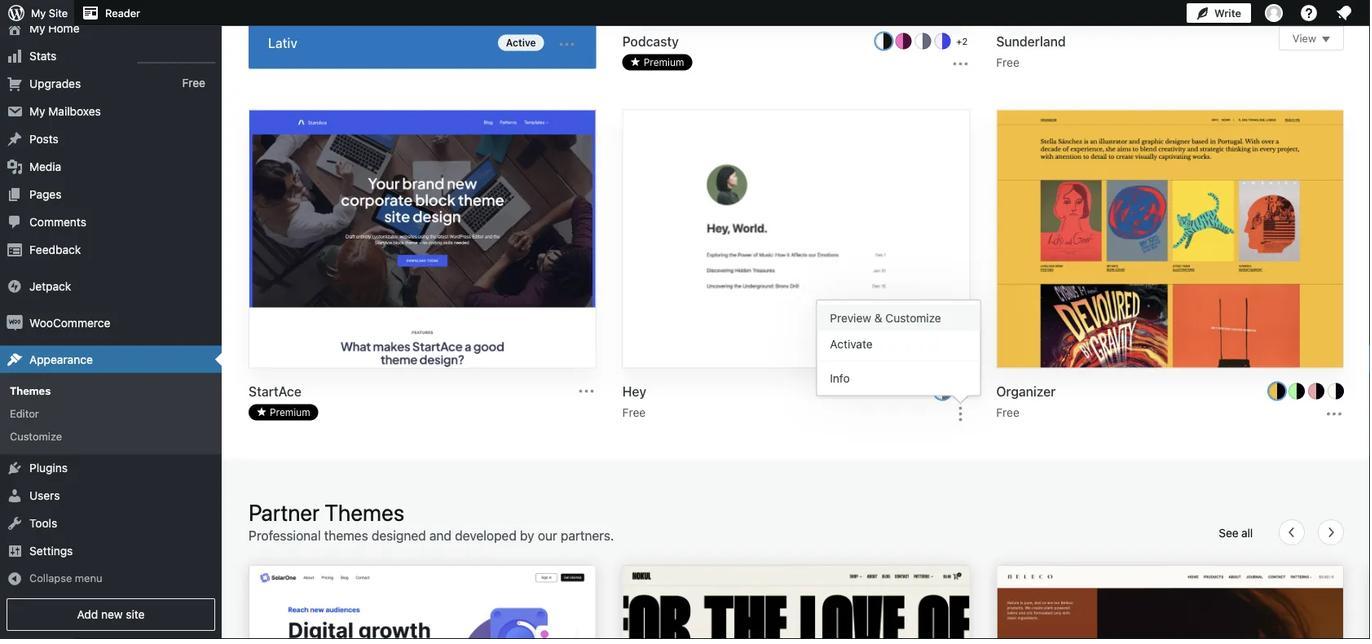 Task type: vqa. For each thing, say whether or not it's contained in the screenshot.
"My" associated with My Site
yes



Task type: locate. For each thing, give the bounding box(es) containing it.
premium button down startace on the left
[[249, 405, 318, 421]]

posts link
[[0, 125, 222, 153]]

add new site
[[77, 608, 145, 622]]

collapse menu
[[29, 573, 102, 585]]

my site
[[31, 7, 68, 19]]

1 vertical spatial premium button
[[249, 405, 318, 421]]

2 img image from the top
[[7, 315, 23, 331]]

view
[[1293, 32, 1316, 44]]

0 vertical spatial themes
[[10, 385, 51, 397]]

hey
[[622, 384, 646, 399]]

0 horizontal spatial premium
[[270, 407, 310, 418]]

menu containing preview & customize
[[817, 301, 980, 396]]

startace is your ultimate business theme design. it is pretty valuable in assisting users in building their corporate websites, being established companies, or budding startups. image
[[249, 111, 596, 370]]

0 horizontal spatial customize
[[10, 431, 62, 443]]

stats
[[29, 49, 56, 62]]

premium down podcasty
[[644, 57, 684, 68]]

menu inside tooltip
[[817, 301, 980, 396]]

1 horizontal spatial premium
[[644, 57, 684, 68]]

1 img image from the top
[[7, 278, 23, 295]]

0 horizontal spatial themes
[[10, 385, 51, 397]]

free
[[996, 56, 1020, 69], [182, 77, 205, 90], [622, 406, 646, 419], [996, 406, 1020, 419]]

more options for theme startace image
[[577, 382, 596, 401]]

my home
[[29, 21, 80, 35]]

themes up editor at the bottom of page
[[10, 385, 51, 397]]

woocommerce link
[[0, 309, 222, 337]]

my up posts
[[29, 104, 45, 118]]

1 vertical spatial themes
[[325, 499, 404, 526]]

comments
[[29, 215, 86, 229]]

menu
[[817, 301, 980, 396]]

themes
[[324, 529, 368, 544]]

designed
[[372, 529, 426, 544]]

0 vertical spatial customize
[[885, 311, 941, 325]]

free inside sunderland free
[[996, 56, 1020, 69]]

my left site
[[31, 7, 46, 19]]

2 vertical spatial my
[[29, 104, 45, 118]]

themes inside partner themes professional themes designed and developed by our partners.
[[325, 499, 404, 526]]

plugins
[[29, 462, 68, 475]]

themes
[[10, 385, 51, 397], [325, 499, 404, 526]]

themes up themes
[[325, 499, 404, 526]]

customize down editor at the bottom of page
[[10, 431, 62, 443]]

nokul is a tasty block wordpress theme that will help your pastries and doughs take center stage and get the attention they deserve. thanks to nokul's seamless design, your website visitors will enjoy adding your products to cart and will keep coming back. image
[[623, 567, 969, 640]]

posts
[[29, 132, 58, 146]]

activate
[[830, 338, 873, 351]]

1 horizontal spatial themes
[[325, 499, 404, 526]]

closed image
[[1322, 37, 1330, 42]]

img image inside jetpack link
[[7, 278, 23, 295]]

1 vertical spatial img image
[[7, 315, 23, 331]]

premium down startace on the left
[[270, 407, 310, 418]]

tooltip containing preview & customize
[[808, 300, 981, 405]]

reader
[[105, 7, 140, 19]]

active
[[506, 37, 536, 49]]

premium button
[[622, 54, 692, 71], [249, 405, 318, 421]]

see
[[1219, 526, 1238, 540]]

pages
[[29, 188, 61, 201]]

+2 button
[[954, 33, 970, 49]]

partner themes professional themes designed and developed by our partners.
[[249, 499, 614, 544]]

1 vertical spatial my
[[29, 21, 45, 35]]

my for my site
[[31, 7, 46, 19]]

solarone is a fresh, minimal, and professional wordpress block theme. this theme is suitable for corporate business websites or agencies, freelancers and small startups. image
[[249, 567, 596, 640]]

attract loyal customers to your personal-care brand with the lovely beleco theme for woocommerce. the minimal design of beleco has a subtle ambiance ideal for beauty and skincare products. image
[[997, 567, 1343, 640]]

0 vertical spatial premium
[[644, 57, 684, 68]]

0 vertical spatial premium button
[[622, 54, 692, 71]]

menu
[[75, 573, 102, 585]]

settings
[[29, 545, 73, 558]]

site
[[126, 608, 145, 622]]

tooltip
[[808, 300, 981, 405]]

highest hourly views 0 image
[[138, 53, 215, 63]]

&
[[874, 311, 882, 325]]

img image left jetpack
[[7, 278, 23, 295]]

premium for the left premium button
[[270, 407, 310, 418]]

+2
[[956, 36, 968, 46]]

editor
[[10, 408, 39, 420]]

premium
[[644, 57, 684, 68], [270, 407, 310, 418]]

my home link
[[0, 14, 222, 42]]

preview
[[830, 311, 871, 325]]

img image
[[7, 278, 23, 295], [7, 315, 23, 331]]

startace
[[249, 384, 301, 399]]

img image inside woocommerce link
[[7, 315, 23, 331]]

1 vertical spatial premium
[[270, 407, 310, 418]]

customize
[[885, 311, 941, 325], [10, 431, 62, 443]]

more options for theme podcasty image
[[951, 54, 970, 74]]

new
[[101, 608, 123, 622]]

0 horizontal spatial premium button
[[249, 405, 318, 421]]

0 vertical spatial my
[[31, 7, 46, 19]]

premium button down podcasty
[[622, 54, 692, 71]]

1 horizontal spatial customize
[[885, 311, 941, 325]]

customize up activate button
[[885, 311, 941, 325]]

img image left woocommerce
[[7, 315, 23, 331]]

view button
[[1279, 26, 1344, 51]]

1 horizontal spatial premium button
[[622, 54, 692, 71]]

media
[[29, 160, 61, 173]]

free down organizer
[[996, 406, 1020, 419]]

my for my home
[[29, 21, 45, 35]]

free down "sunderland"
[[996, 56, 1020, 69]]

my down my site in the left of the page
[[29, 21, 45, 35]]

home
[[48, 21, 80, 35]]

0 vertical spatial img image
[[7, 278, 23, 295]]

more options for theme hey image
[[951, 405, 970, 424]]

and
[[429, 529, 451, 544]]

appearance
[[29, 353, 93, 366]]

my
[[31, 7, 46, 19], [29, 21, 45, 35], [29, 104, 45, 118]]

users link
[[0, 483, 222, 510]]

more options for theme sunderland image
[[1324, 32, 1344, 51]]



Task type: describe. For each thing, give the bounding box(es) containing it.
manage your notifications image
[[1334, 3, 1354, 23]]

my site link
[[0, 0, 74, 26]]

stats link
[[0, 42, 222, 70]]

premium for the rightmost premium button
[[644, 57, 684, 68]]

write
[[1214, 7, 1241, 19]]

collapse
[[29, 573, 72, 585]]

free down hey
[[622, 406, 646, 419]]

professional
[[249, 529, 321, 544]]

podcasty
[[622, 34, 679, 49]]

more options for theme organizer image
[[1324, 405, 1344, 424]]

mailboxes
[[48, 104, 101, 118]]

info
[[830, 372, 850, 385]]

site
[[49, 7, 68, 19]]

img image for woocommerce
[[7, 315, 23, 331]]

img image for jetpack
[[7, 278, 23, 295]]

customize link
[[0, 425, 222, 448]]

preview & customize button
[[817, 305, 980, 331]]

write link
[[1187, 0, 1251, 26]]

woocommerce
[[29, 316, 110, 330]]

more options for theme lativ image
[[557, 35, 577, 54]]

sunderland free
[[996, 34, 1066, 69]]

organizer
[[996, 384, 1056, 399]]

customize inside button
[[885, 311, 941, 325]]

see all button
[[1219, 525, 1253, 541]]

media link
[[0, 153, 222, 181]]

free down highest hourly views 0 image
[[182, 77, 205, 90]]

jetpack
[[29, 280, 71, 293]]

feedback
[[29, 243, 81, 256]]

hey is a simple personal blog theme. image
[[623, 111, 969, 370]]

organizer has a simple structure and displays only the necessary information a real portfolio can benefit from. it's ready to be used by designers, artists, architects, and creators. image
[[997, 111, 1343, 370]]

jetpack link
[[0, 273, 222, 300]]

1 vertical spatial customize
[[10, 431, 62, 443]]

appearance link
[[0, 346, 222, 374]]

lativ
[[268, 35, 297, 51]]

feedback link
[[0, 236, 222, 264]]

themes link
[[0, 379, 222, 402]]

our partners.
[[538, 529, 614, 544]]

my profile image
[[1265, 4, 1283, 22]]

editor link
[[0, 402, 222, 425]]

sunderland
[[996, 34, 1066, 49]]

tools link
[[0, 510, 222, 538]]

comments link
[[0, 208, 222, 236]]

help image
[[1299, 3, 1319, 23]]

preview & customize
[[830, 311, 941, 325]]

add
[[77, 608, 98, 622]]

my mailboxes
[[29, 104, 101, 118]]

reader link
[[74, 0, 147, 26]]

my for my mailboxes
[[29, 104, 45, 118]]

developed
[[455, 529, 517, 544]]

see all
[[1219, 526, 1253, 540]]

my mailboxes link
[[0, 97, 222, 125]]

tools
[[29, 517, 57, 531]]

upgrades
[[29, 77, 81, 90]]

add new site link
[[7, 599, 215, 632]]

plugins link
[[0, 455, 222, 483]]

by
[[520, 529, 534, 544]]

activate button
[[817, 331, 980, 358]]

collapse menu link
[[0, 566, 222, 593]]

partner
[[249, 499, 320, 526]]

info link
[[817, 365, 980, 392]]

all
[[1241, 526, 1253, 540]]

pages link
[[0, 181, 222, 208]]

settings link
[[0, 538, 222, 566]]

users
[[29, 490, 60, 503]]



